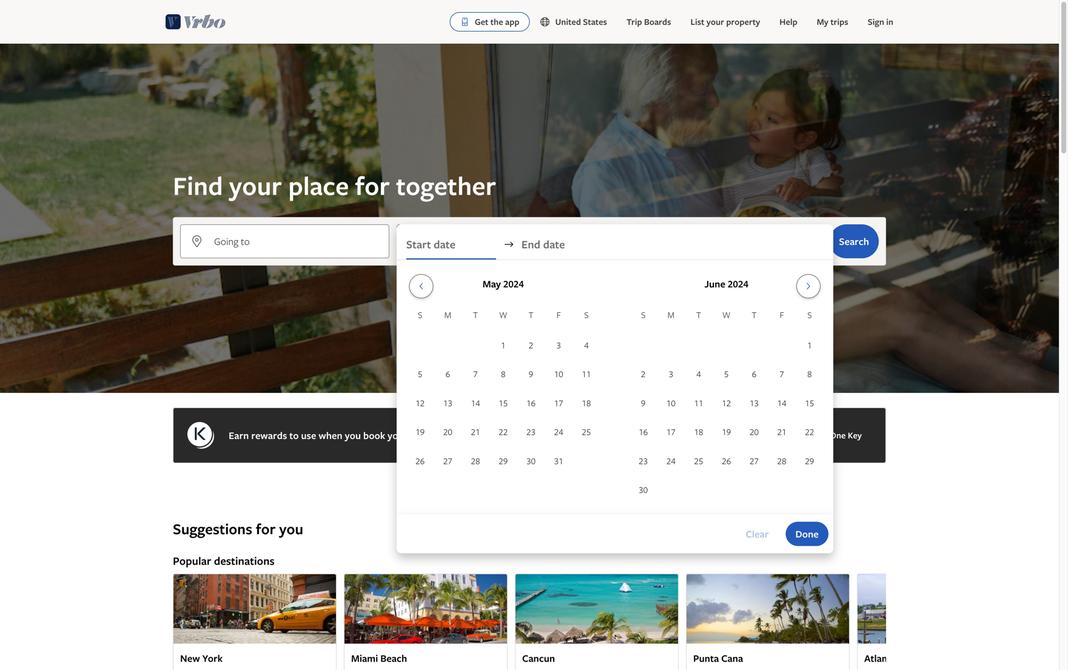Task type: describe. For each thing, give the bounding box(es) containing it.
0 horizontal spatial 2
[[529, 339, 534, 351]]

recently viewed region
[[166, 500, 894, 519]]

june 2024
[[705, 277, 749, 291]]

boards
[[644, 16, 671, 28]]

1 inside june 2024 element
[[808, 339, 812, 351]]

f for june 2024
[[780, 309, 784, 321]]

22 inside may 2024 element
[[499, 426, 508, 438]]

f for may 2024
[[557, 309, 561, 321]]

suggestions
[[173, 519, 252, 539]]

0 horizontal spatial 3 button
[[545, 331, 573, 359]]

cana
[[722, 652, 743, 666]]

0 vertical spatial 9 button
[[517, 360, 545, 388]]

1 horizontal spatial 30 button
[[630, 476, 657, 504]]

york
[[202, 652, 223, 666]]

atlantic
[[865, 652, 899, 666]]

place
[[288, 168, 349, 203]]

23 for the left 23 button
[[527, 426, 536, 438]]

1 22 button from the left
[[490, 418, 517, 446]]

get the app link
[[450, 12, 530, 32]]

vrbo,
[[484, 429, 508, 442]]

application inside wizard region
[[406, 269, 824, 505]]

17 inside may 2024 element
[[554, 397, 564, 409]]

0 horizontal spatial 23 button
[[517, 418, 545, 446]]

popular
[[173, 554, 211, 569]]

trip
[[627, 16, 642, 28]]

end date
[[522, 237, 565, 252]]

4 for topmost 4 button
[[584, 339, 589, 351]]

search button
[[830, 225, 879, 259]]

destinations
[[214, 554, 275, 569]]

trips
[[831, 16, 849, 28]]

11 button inside may 2024 element
[[573, 360, 601, 388]]

1 s from the left
[[418, 309, 423, 321]]

1 horizontal spatial 2
[[641, 368, 646, 380]]

15 for second 15 button from left
[[805, 397, 815, 409]]

6 for 1st 6 button from the left
[[446, 368, 450, 380]]

14 for 1st 14 button from the left
[[471, 397, 480, 409]]

1 vertical spatial 10 button
[[657, 389, 685, 417]]

getaway
[[432, 429, 468, 442]]

13 for 2nd 13 button from right
[[443, 397, 453, 409]]

soho - tribeca which includes street scenes and a city image
[[173, 574, 337, 644]]

get
[[475, 16, 489, 28]]

property
[[727, 16, 761, 28]]

1 horizontal spatial 3 button
[[657, 360, 685, 388]]

atlantic city aquarium which includes a marina, boating and a coastal town image
[[857, 574, 1021, 644]]

0 vertical spatial 30 button
[[517, 447, 545, 475]]

directional image
[[504, 239, 514, 250]]

date for end date
[[543, 237, 565, 252]]

0 vertical spatial 17 button
[[545, 389, 573, 417]]

2 27 button from the left
[[741, 447, 768, 475]]

book
[[363, 429, 385, 442]]

0 horizontal spatial 2 button
[[517, 331, 545, 359]]

the
[[491, 16, 503, 28]]

7 for 7 'button' inside may 2024 element
[[473, 368, 478, 380]]

1 8 button from the left
[[490, 360, 517, 388]]

get the app
[[475, 16, 520, 28]]

8 inside june 2024 element
[[808, 368, 812, 380]]

app
[[505, 16, 520, 28]]

to
[[290, 429, 299, 442]]

1 12 button from the left
[[406, 389, 434, 417]]

21 for first 21 button from left
[[471, 426, 480, 438]]

new york
[[180, 652, 223, 666]]

united
[[556, 16, 581, 28]]

12 inside june 2024 element
[[722, 397, 731, 409]]

together
[[396, 168, 496, 203]]

help link
[[770, 10, 808, 34]]

6 for second 6 button from the left
[[752, 368, 757, 380]]

small image
[[540, 16, 556, 27]]

1 26 button from the left
[[406, 447, 434, 475]]

1 horizontal spatial 24 button
[[657, 447, 685, 475]]

25 for the right 25 button
[[695, 455, 704, 467]]

suggestions for you
[[173, 519, 303, 539]]

3 s from the left
[[641, 309, 646, 321]]

date for start date
[[434, 237, 456, 252]]

w for june
[[723, 309, 731, 321]]

city
[[901, 652, 919, 666]]

when
[[319, 429, 343, 442]]

9 inside june 2024 element
[[641, 397, 646, 409]]

list
[[691, 16, 705, 28]]

10 inside june 2024 element
[[667, 397, 676, 409]]

0 vertical spatial 24 button
[[545, 418, 573, 446]]

1 vertical spatial 18 button
[[685, 418, 713, 446]]

start date
[[406, 237, 456, 252]]

2024 for june 2024
[[728, 277, 749, 291]]

show previous card image
[[166, 619, 180, 629]]

start
[[406, 237, 431, 252]]

1 inside may 2024 element
[[501, 339, 506, 351]]

sign in
[[868, 16, 894, 28]]

0 horizontal spatial for
[[256, 519, 276, 539]]

2 13 button from the left
[[741, 389, 768, 417]]

12 inside may 2024 element
[[416, 397, 425, 409]]

28 for first 28 'button' from the left
[[471, 455, 480, 467]]

3 t from the left
[[697, 309, 702, 321]]

list your property
[[691, 16, 761, 28]]

17 inside june 2024 element
[[667, 426, 676, 438]]

united states
[[556, 16, 607, 28]]

list your property link
[[681, 10, 770, 34]]

punta cana
[[694, 652, 743, 666]]

11 button inside june 2024 element
[[685, 389, 713, 417]]

find
[[173, 168, 223, 203]]

5 inside may 2024 element
[[418, 368, 423, 380]]

11 inside may 2024 element
[[582, 368, 591, 380]]

7 button inside may 2024 element
[[462, 360, 490, 388]]

new
[[180, 652, 200, 666]]

23 for 23 button to the bottom
[[639, 455, 648, 467]]

1 20 button from the left
[[434, 418, 462, 446]]

29 for 2nd '29' "button" from right
[[499, 455, 508, 467]]

5 button inside may 2024 element
[[406, 360, 434, 388]]

may 2024
[[483, 277, 524, 291]]

2 15 button from the left
[[796, 389, 824, 417]]

miami beach featuring a city and street scenes image
[[344, 574, 508, 644]]

14 for first 14 button from the right
[[778, 397, 787, 409]]

1 1 button from the left
[[490, 331, 517, 359]]

find your place for together
[[173, 168, 496, 203]]

27 inside may 2024 element
[[443, 455, 453, 467]]

2 6 button from the left
[[741, 360, 768, 388]]

2 8 button from the left
[[796, 360, 824, 388]]

2 21 button from the left
[[768, 418, 796, 446]]

end
[[522, 237, 541, 252]]

2 22 button from the left
[[796, 418, 824, 446]]

earn
[[229, 429, 249, 442]]

m for may 2024
[[445, 309, 452, 321]]

expedia,
[[510, 429, 547, 442]]

popular destinations
[[173, 554, 275, 569]]

trip boards
[[627, 16, 671, 28]]

earn rewards to use when you book your next getaway on vrbo, expedia, and hotels.com
[[229, 429, 618, 442]]

next month image
[[802, 282, 816, 291]]

0 vertical spatial 10 button
[[545, 360, 573, 388]]

for inside wizard region
[[355, 168, 390, 203]]

18 inside june 2024 element
[[695, 426, 704, 438]]

1 horizontal spatial 16 button
[[630, 418, 657, 446]]

27 inside june 2024 element
[[750, 455, 759, 467]]

beach
[[381, 652, 407, 666]]

and
[[550, 429, 566, 442]]

rewards
[[251, 429, 287, 442]]

search
[[839, 235, 870, 248]]

next
[[410, 429, 429, 442]]

20 for second 20 button from the left
[[750, 426, 759, 438]]

done button
[[786, 522, 829, 546]]

1 vertical spatial 2 button
[[630, 360, 657, 388]]

30 inside may 2024 element
[[527, 455, 536, 467]]

sign in button
[[858, 10, 904, 34]]



Task type: vqa. For each thing, say whether or not it's contained in the screenshot.
living area image
no



Task type: locate. For each thing, give the bounding box(es) containing it.
1 12 from the left
[[416, 397, 425, 409]]

m for june 2024
[[668, 309, 675, 321]]

my
[[817, 16, 829, 28]]

6 inside june 2024 element
[[752, 368, 757, 380]]

1 22 from the left
[[499, 426, 508, 438]]

0 vertical spatial 10
[[554, 368, 564, 380]]

19
[[416, 426, 425, 438], [722, 426, 731, 438]]

21
[[471, 426, 480, 438], [778, 426, 787, 438]]

m inside june 2024 element
[[668, 309, 675, 321]]

1 date from the left
[[434, 237, 456, 252]]

2 28 from the left
[[778, 455, 787, 467]]

2 f from the left
[[780, 309, 784, 321]]

17
[[554, 397, 564, 409], [667, 426, 676, 438]]

2 button
[[517, 331, 545, 359], [630, 360, 657, 388]]

1 13 button from the left
[[434, 389, 462, 417]]

3 inside may 2024 element
[[557, 339, 561, 351]]

1 horizontal spatial 26 button
[[713, 447, 741, 475]]

26 inside june 2024 element
[[722, 455, 731, 467]]

0 vertical spatial 11 button
[[573, 360, 601, 388]]

29 button
[[490, 447, 517, 475], [796, 447, 824, 475]]

0 vertical spatial 3
[[557, 339, 561, 351]]

start date button
[[406, 229, 496, 260]]

14 inside may 2024 element
[[471, 397, 480, 409]]

7 for 7 'button' in the june 2024 element
[[780, 368, 785, 380]]

punta
[[694, 652, 719, 666]]

2 7 button from the left
[[768, 360, 796, 388]]

29 inside may 2024 element
[[499, 455, 508, 467]]

1 horizontal spatial 5 button
[[713, 360, 741, 388]]

1 t from the left
[[473, 309, 478, 321]]

0 horizontal spatial 22
[[499, 426, 508, 438]]

18 inside may 2024 element
[[582, 397, 591, 409]]

on
[[471, 429, 482, 442]]

1 horizontal spatial 5
[[725, 368, 729, 380]]

2 28 button from the left
[[768, 447, 796, 475]]

1 horizontal spatial 23
[[639, 455, 648, 467]]

0 horizontal spatial 27
[[443, 455, 453, 467]]

1 w from the left
[[499, 309, 508, 321]]

0 horizontal spatial 11 button
[[573, 360, 601, 388]]

1 28 from the left
[[471, 455, 480, 467]]

1 horizontal spatial 27
[[750, 455, 759, 467]]

1 horizontal spatial 13
[[750, 397, 759, 409]]

0 horizontal spatial 24 button
[[545, 418, 573, 446]]

1 f from the left
[[557, 309, 561, 321]]

w down may 2024
[[499, 309, 508, 321]]

0 horizontal spatial 27 button
[[434, 447, 462, 475]]

31 button
[[545, 447, 573, 475]]

14 button
[[462, 389, 490, 417], [768, 389, 796, 417]]

2 1 button from the left
[[796, 331, 824, 359]]

0 horizontal spatial 12 button
[[406, 389, 434, 417]]

w inside may 2024 element
[[499, 309, 508, 321]]

1 vertical spatial 24
[[667, 455, 676, 467]]

2 5 button from the left
[[713, 360, 741, 388]]

1 6 button from the left
[[434, 360, 462, 388]]

3 for 3 button to the right
[[669, 368, 674, 380]]

25 for the topmost 25 button
[[582, 426, 591, 438]]

16 button up expedia,
[[517, 389, 545, 417]]

4 s from the left
[[808, 309, 812, 321]]

m
[[445, 309, 452, 321], [668, 309, 675, 321]]

my trips link
[[808, 10, 858, 34]]

2 t from the left
[[529, 309, 534, 321]]

0 horizontal spatial 13 button
[[434, 389, 462, 417]]

s
[[418, 309, 423, 321], [585, 309, 589, 321], [641, 309, 646, 321], [808, 309, 812, 321]]

1 horizontal spatial 16
[[639, 426, 648, 438]]

2 2024 from the left
[[728, 277, 749, 291]]

0 horizontal spatial 9 button
[[517, 360, 545, 388]]

21 button
[[462, 418, 490, 446], [768, 418, 796, 446]]

1 vertical spatial your
[[229, 168, 282, 203]]

7 inside june 2024 element
[[780, 368, 785, 380]]

for
[[355, 168, 390, 203], [256, 519, 276, 539]]

vrbo logo image
[[166, 12, 226, 32]]

3 for left 3 button
[[557, 339, 561, 351]]

10
[[554, 368, 564, 380], [667, 397, 676, 409]]

1 20 from the left
[[443, 426, 453, 438]]

28 button
[[462, 447, 490, 475], [768, 447, 796, 475]]

cancun which includes a sandy beach, landscape views and general coastal views image
[[515, 574, 679, 644]]

16
[[527, 397, 536, 409], [639, 426, 648, 438]]

2 20 button from the left
[[741, 418, 768, 446]]

2 s from the left
[[585, 309, 589, 321]]

hotels.com
[[568, 429, 618, 442]]

1 vertical spatial 17 button
[[657, 418, 685, 446]]

21 inside may 2024 element
[[471, 426, 480, 438]]

20 inside may 2024 element
[[443, 426, 453, 438]]

0 horizontal spatial 13
[[443, 397, 453, 409]]

29 for second '29' "button" from the left
[[805, 455, 815, 467]]

june 2024 element
[[630, 308, 824, 505]]

f inside june 2024 element
[[780, 309, 784, 321]]

13 button
[[434, 389, 462, 417], [741, 389, 768, 417]]

0 horizontal spatial 29
[[499, 455, 508, 467]]

f inside may 2024 element
[[557, 309, 561, 321]]

w down june 2024
[[723, 309, 731, 321]]

0 horizontal spatial 30
[[527, 455, 536, 467]]

2 26 from the left
[[722, 455, 731, 467]]

1 7 button from the left
[[462, 360, 490, 388]]

15 inside may 2024 element
[[499, 397, 508, 409]]

for right the place
[[355, 168, 390, 203]]

0 horizontal spatial 1 button
[[490, 331, 517, 359]]

0 horizontal spatial 4
[[584, 339, 589, 351]]

miami
[[351, 652, 378, 666]]

1 horizontal spatial w
[[723, 309, 731, 321]]

0 horizontal spatial 4 button
[[573, 331, 601, 359]]

1 vertical spatial 23
[[639, 455, 648, 467]]

3
[[557, 339, 561, 351], [669, 368, 674, 380]]

5 inside june 2024 element
[[725, 368, 729, 380]]

0 horizontal spatial date
[[434, 237, 456, 252]]

8 button
[[490, 360, 517, 388], [796, 360, 824, 388]]

1 horizontal spatial 1
[[808, 339, 812, 351]]

0 horizontal spatial 29 button
[[490, 447, 517, 475]]

1 29 from the left
[[499, 455, 508, 467]]

2024 right june
[[728, 277, 749, 291]]

done
[[796, 528, 819, 541]]

15 for 1st 15 button
[[499, 397, 508, 409]]

2 m from the left
[[668, 309, 675, 321]]

0 horizontal spatial 16 button
[[517, 389, 545, 417]]

1 horizontal spatial you
[[345, 429, 361, 442]]

2024 right may
[[503, 277, 524, 291]]

15 button
[[490, 389, 517, 417], [796, 389, 824, 417]]

1 13 from the left
[[443, 397, 453, 409]]

23 inside june 2024 element
[[639, 455, 648, 467]]

2 w from the left
[[723, 309, 731, 321]]

1 horizontal spatial 11
[[695, 397, 704, 409]]

bayahibe beach featuring a beach, a sunset and tropical scenes image
[[686, 574, 850, 644]]

sign
[[868, 16, 885, 28]]

1 21 from the left
[[471, 426, 480, 438]]

2 1 from the left
[[808, 339, 812, 351]]

1
[[501, 339, 506, 351], [808, 339, 812, 351]]

2024 for may 2024
[[503, 277, 524, 291]]

1 horizontal spatial 18
[[695, 426, 704, 438]]

4 for the bottommost 4 button
[[697, 368, 701, 380]]

26 inside may 2024 element
[[416, 455, 425, 467]]

16 right hotels.com at the bottom right
[[639, 426, 648, 438]]

11 button
[[573, 360, 601, 388], [685, 389, 713, 417]]

22 inside june 2024 element
[[805, 426, 815, 438]]

1 m from the left
[[445, 309, 452, 321]]

2 15 from the left
[[805, 397, 815, 409]]

2 5 from the left
[[725, 368, 729, 380]]

9 inside may 2024 element
[[529, 368, 534, 380]]

your right the find
[[229, 168, 282, 203]]

1 vertical spatial 9 button
[[630, 389, 657, 417]]

0 horizontal spatial 10
[[554, 368, 564, 380]]

0 vertical spatial 2
[[529, 339, 534, 351]]

1 vertical spatial 23 button
[[630, 447, 657, 475]]

21 inside june 2024 element
[[778, 426, 787, 438]]

30 button
[[517, 447, 545, 475], [630, 476, 657, 504]]

12 button
[[406, 389, 434, 417], [713, 389, 741, 417]]

1 1 from the left
[[501, 339, 506, 351]]

29 inside june 2024 element
[[805, 455, 815, 467]]

13 inside june 2024 element
[[750, 397, 759, 409]]

16 inside june 2024 element
[[639, 426, 648, 438]]

2 27 from the left
[[750, 455, 759, 467]]

atlantic city
[[865, 652, 919, 666]]

date right start
[[434, 237, 456, 252]]

1 vertical spatial 25 button
[[685, 447, 713, 475]]

end date button
[[522, 229, 612, 260]]

16 button
[[517, 389, 545, 417], [630, 418, 657, 446]]

1 horizontal spatial 20 button
[[741, 418, 768, 446]]

1 21 button from the left
[[462, 418, 490, 446]]

1 19 button from the left
[[406, 418, 434, 446]]

0 horizontal spatial 14
[[471, 397, 480, 409]]

0 horizontal spatial 22 button
[[490, 418, 517, 446]]

3 inside june 2024 element
[[669, 368, 674, 380]]

24 inside june 2024 element
[[667, 455, 676, 467]]

0 horizontal spatial 6
[[446, 368, 450, 380]]

my trips
[[817, 16, 849, 28]]

26 for first 26 button from right
[[722, 455, 731, 467]]

1 29 button from the left
[[490, 447, 517, 475]]

28
[[471, 455, 480, 467], [778, 455, 787, 467]]

1 horizontal spatial 8 button
[[796, 360, 824, 388]]

may 2024 element
[[406, 308, 601, 476]]

1 horizontal spatial 3
[[669, 368, 674, 380]]

0 vertical spatial 18 button
[[573, 389, 601, 417]]

your inside wizard region
[[229, 168, 282, 203]]

14
[[471, 397, 480, 409], [778, 397, 787, 409]]

25 inside june 2024 element
[[695, 455, 704, 467]]

your right list
[[707, 16, 724, 28]]

4
[[584, 339, 589, 351], [697, 368, 701, 380]]

1 14 button from the left
[[462, 389, 490, 417]]

1 horizontal spatial 25 button
[[685, 447, 713, 475]]

states
[[583, 16, 607, 28]]

1 horizontal spatial 21
[[778, 426, 787, 438]]

31
[[554, 455, 564, 467]]

cancun
[[522, 652, 555, 666]]

5
[[418, 368, 423, 380], [725, 368, 729, 380]]

1 6 from the left
[[446, 368, 450, 380]]

in
[[887, 16, 894, 28]]

18
[[582, 397, 591, 409], [695, 426, 704, 438]]

your for find
[[229, 168, 282, 203]]

1 vertical spatial 30
[[639, 484, 648, 496]]

your inside list your property link
[[707, 16, 724, 28]]

1 horizontal spatial date
[[543, 237, 565, 252]]

0 horizontal spatial you
[[279, 519, 303, 539]]

use
[[301, 429, 316, 442]]

application containing may 2024
[[406, 269, 824, 505]]

2 20 from the left
[[750, 426, 759, 438]]

0 horizontal spatial 20 button
[[434, 418, 462, 446]]

18 button
[[573, 389, 601, 417], [685, 418, 713, 446]]

wizard region
[[0, 44, 1060, 554]]

16 up expedia,
[[527, 397, 536, 409]]

5 button inside june 2024 element
[[713, 360, 741, 388]]

1 5 button from the left
[[406, 360, 434, 388]]

16 for the leftmost the 16 button
[[527, 397, 536, 409]]

1 horizontal spatial 14
[[778, 397, 787, 409]]

28 for second 28 'button'
[[778, 455, 787, 467]]

2 horizontal spatial your
[[707, 16, 724, 28]]

24 inside may 2024 element
[[554, 426, 564, 438]]

trip boards link
[[617, 10, 681, 34]]

20 inside june 2024 element
[[750, 426, 759, 438]]

16 inside may 2024 element
[[527, 397, 536, 409]]

0 horizontal spatial 25
[[582, 426, 591, 438]]

1 15 button from the left
[[490, 389, 517, 417]]

0 horizontal spatial 11
[[582, 368, 591, 380]]

10 button
[[545, 360, 573, 388], [657, 389, 685, 417]]

2 7 from the left
[[780, 368, 785, 380]]

1 horizontal spatial 4 button
[[685, 360, 713, 388]]

1 2024 from the left
[[503, 277, 524, 291]]

2 8 from the left
[[808, 368, 812, 380]]

30
[[527, 455, 536, 467], [639, 484, 648, 496]]

9
[[529, 368, 534, 380], [641, 397, 646, 409]]

1 vertical spatial for
[[256, 519, 276, 539]]

2 19 button from the left
[[713, 418, 741, 446]]

united states button
[[530, 10, 617, 34]]

19 inside may 2024 element
[[416, 426, 425, 438]]

19 inside june 2024 element
[[722, 426, 731, 438]]

0 vertical spatial 25 button
[[573, 418, 601, 446]]

22
[[499, 426, 508, 438], [805, 426, 815, 438]]

find your place for together main content
[[0, 44, 1060, 671]]

0 vertical spatial 18
[[582, 397, 591, 409]]

2 14 from the left
[[778, 397, 787, 409]]

9 button
[[517, 360, 545, 388], [630, 389, 657, 417]]

0 horizontal spatial 26
[[416, 455, 425, 467]]

for up destinations
[[256, 519, 276, 539]]

1 horizontal spatial for
[[355, 168, 390, 203]]

8
[[501, 368, 506, 380], [808, 368, 812, 380]]

2 12 button from the left
[[713, 389, 741, 417]]

1 19 from the left
[[416, 426, 425, 438]]

0 horizontal spatial 19
[[416, 426, 425, 438]]

help
[[780, 16, 798, 28]]

w for may
[[499, 309, 508, 321]]

show next card image
[[879, 619, 894, 629]]

27 button
[[434, 447, 462, 475], [741, 447, 768, 475]]

1 vertical spatial 16 button
[[630, 418, 657, 446]]

1 horizontal spatial 29 button
[[796, 447, 824, 475]]

13 inside may 2024 element
[[443, 397, 453, 409]]

1 horizontal spatial f
[[780, 309, 784, 321]]

30 inside june 2024 element
[[639, 484, 648, 496]]

3 button
[[545, 331, 573, 359], [657, 360, 685, 388]]

1 27 from the left
[[443, 455, 453, 467]]

1 horizontal spatial 27 button
[[741, 447, 768, 475]]

1 28 button from the left
[[462, 447, 490, 475]]

26 for 2nd 26 button from right
[[416, 455, 425, 467]]

t
[[473, 309, 478, 321], [529, 309, 534, 321], [697, 309, 702, 321], [752, 309, 757, 321]]

2 6 from the left
[[752, 368, 757, 380]]

your for list
[[707, 16, 724, 28]]

25 inside may 2024 element
[[582, 426, 591, 438]]

2 12 from the left
[[722, 397, 731, 409]]

1 horizontal spatial 1 button
[[796, 331, 824, 359]]

2 29 button from the left
[[796, 447, 824, 475]]

0 horizontal spatial 30 button
[[517, 447, 545, 475]]

download the app button image
[[460, 17, 470, 27]]

9 button inside june 2024 element
[[630, 389, 657, 417]]

24 button
[[545, 418, 573, 446], [657, 447, 685, 475]]

23
[[527, 426, 536, 438], [639, 455, 648, 467]]

2 date from the left
[[543, 237, 565, 252]]

1 vertical spatial 4 button
[[685, 360, 713, 388]]

2 14 button from the left
[[768, 389, 796, 417]]

2 29 from the left
[[805, 455, 815, 467]]

15
[[499, 397, 508, 409], [805, 397, 815, 409]]

0 vertical spatial you
[[345, 429, 361, 442]]

11 inside june 2024 element
[[695, 397, 704, 409]]

1 horizontal spatial 17 button
[[657, 418, 685, 446]]

28 inside june 2024 element
[[778, 455, 787, 467]]

13 for 2nd 13 button from left
[[750, 397, 759, 409]]

1 vertical spatial 3 button
[[657, 360, 685, 388]]

15 inside june 2024 element
[[805, 397, 815, 409]]

6 button
[[434, 360, 462, 388], [741, 360, 768, 388]]

1 horizontal spatial 26
[[722, 455, 731, 467]]

0 vertical spatial 11
[[582, 368, 591, 380]]

0 horizontal spatial 14 button
[[462, 389, 490, 417]]

0 vertical spatial 24
[[554, 426, 564, 438]]

6 inside may 2024 element
[[446, 368, 450, 380]]

1 8 from the left
[[501, 368, 506, 380]]

22 button
[[490, 418, 517, 446], [796, 418, 824, 446]]

2 26 button from the left
[[713, 447, 741, 475]]

your left next
[[388, 429, 408, 442]]

20 for first 20 button
[[443, 426, 453, 438]]

6
[[446, 368, 450, 380], [752, 368, 757, 380]]

23 inside may 2024 element
[[527, 426, 536, 438]]

2 21 from the left
[[778, 426, 787, 438]]

1 5 from the left
[[418, 368, 423, 380]]

w inside june 2024 element
[[723, 309, 731, 321]]

1 7 from the left
[[473, 368, 478, 380]]

16 button right hotels.com at the bottom right
[[630, 418, 657, 446]]

application
[[406, 269, 824, 505]]

1 27 button from the left
[[434, 447, 462, 475]]

7 inside may 2024 element
[[473, 368, 478, 380]]

1 horizontal spatial 18 button
[[685, 418, 713, 446]]

0 vertical spatial 4 button
[[573, 331, 601, 359]]

29
[[499, 455, 508, 467], [805, 455, 815, 467]]

may
[[483, 277, 501, 291]]

date
[[434, 237, 456, 252], [543, 237, 565, 252]]

2 19 from the left
[[722, 426, 731, 438]]

2
[[529, 339, 534, 351], [641, 368, 646, 380]]

4 button
[[573, 331, 601, 359], [685, 360, 713, 388]]

previous month image
[[414, 282, 429, 291]]

1 vertical spatial 11
[[695, 397, 704, 409]]

7
[[473, 368, 478, 380], [780, 368, 785, 380]]

8 inside may 2024 element
[[501, 368, 506, 380]]

1 horizontal spatial 28 button
[[768, 447, 796, 475]]

2 13 from the left
[[750, 397, 759, 409]]

f
[[557, 309, 561, 321], [780, 309, 784, 321]]

14 inside june 2024 element
[[778, 397, 787, 409]]

7 button inside june 2024 element
[[768, 360, 796, 388]]

date right end
[[543, 237, 565, 252]]

28 inside may 2024 element
[[471, 455, 480, 467]]

0 horizontal spatial 28
[[471, 455, 480, 467]]

0 horizontal spatial 15
[[499, 397, 508, 409]]

19 button
[[406, 418, 434, 446], [713, 418, 741, 446]]

21 for 2nd 21 button
[[778, 426, 787, 438]]

10 inside may 2024 element
[[554, 368, 564, 380]]

0 vertical spatial 25
[[582, 426, 591, 438]]

1 vertical spatial 17
[[667, 426, 676, 438]]

1 horizontal spatial 19
[[722, 426, 731, 438]]

1 horizontal spatial 25
[[695, 455, 704, 467]]

1 26 from the left
[[416, 455, 425, 467]]

0 horizontal spatial 21 button
[[462, 418, 490, 446]]

miami beach
[[351, 652, 407, 666]]

0 horizontal spatial 8
[[501, 368, 506, 380]]

june
[[705, 277, 726, 291]]

16 for the right the 16 button
[[639, 426, 648, 438]]

2 vertical spatial your
[[388, 429, 408, 442]]

1 horizontal spatial 22
[[805, 426, 815, 438]]

1 15 from the left
[[499, 397, 508, 409]]

4 t from the left
[[752, 309, 757, 321]]

1 14 from the left
[[471, 397, 480, 409]]

2 22 from the left
[[805, 426, 815, 438]]

1 horizontal spatial 21 button
[[768, 418, 796, 446]]

0 vertical spatial 9
[[529, 368, 534, 380]]



